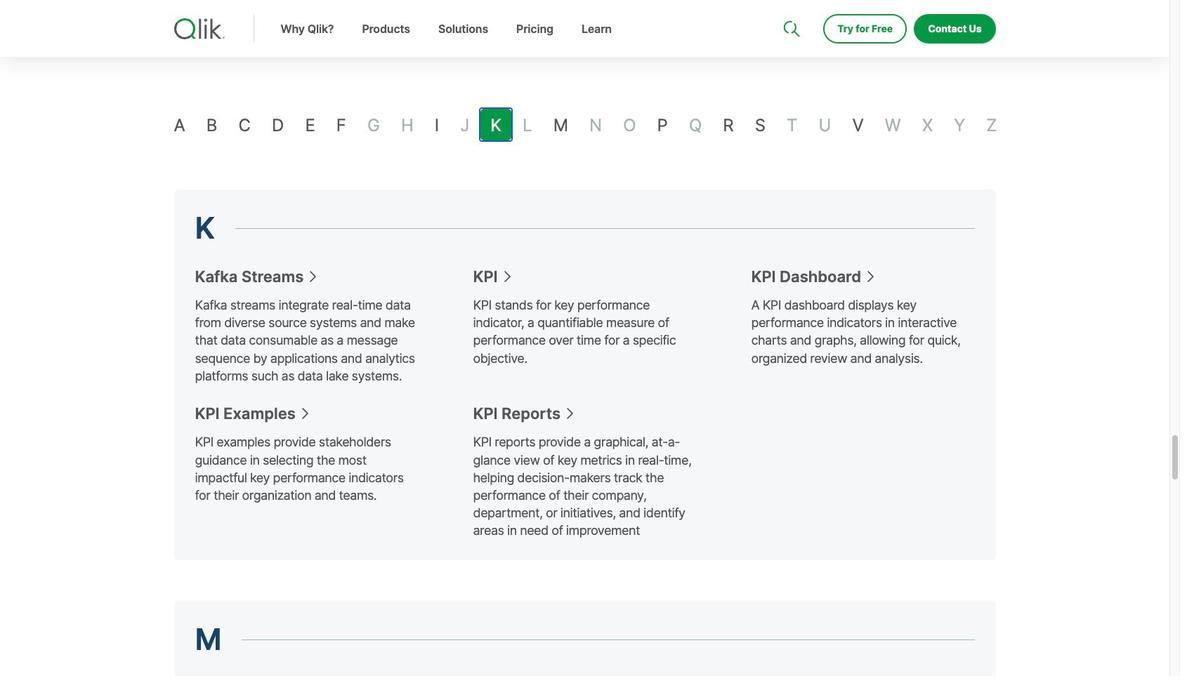 Task type: locate. For each thing, give the bounding box(es) containing it.
company image
[[866, 0, 878, 11]]

qlik image
[[174, 18, 224, 39]]



Task type: describe. For each thing, give the bounding box(es) containing it.
support image
[[785, 0, 796, 11]]



Task type: vqa. For each thing, say whether or not it's contained in the screenshot.
Login icon
no



